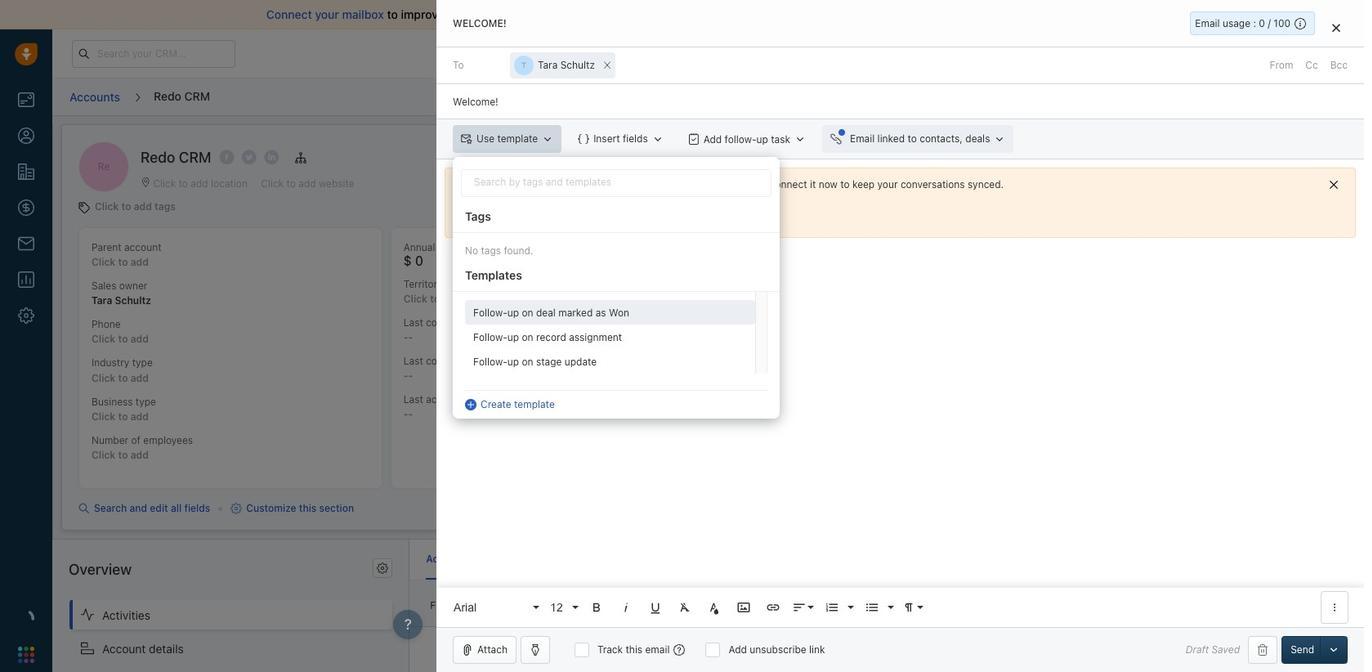 Task type: vqa. For each thing, say whether or not it's contained in the screenshot.


Task type: locate. For each thing, give the bounding box(es) containing it.
email inside button
[[851, 133, 875, 145]]

1 horizontal spatial time
[[580, 600, 600, 612]]

follow-
[[474, 306, 508, 319], [474, 331, 508, 343], [474, 356, 508, 368]]

to left show
[[791, 260, 802, 273]]

ends
[[959, 47, 980, 58]]

2 vertical spatial follow-
[[474, 356, 508, 368]]

1 vertical spatial fields
[[184, 502, 210, 514]]

1 vertical spatial connect
[[769, 178, 808, 191]]

email
[[1196, 17, 1221, 29], [851, 133, 875, 145]]

to inside business type click to add
[[118, 410, 128, 423]]

create template link
[[481, 399, 555, 411]]

type right industry
[[132, 357, 153, 369]]

show deal activities
[[766, 599, 858, 611]]

sales owner tara schultz
[[92, 280, 151, 307]]

0 vertical spatial your
[[315, 7, 339, 21]]

on up follow-up on record assignment
[[522, 306, 534, 319]]

fields right all
[[184, 502, 210, 514]]

last down territory click to add
[[404, 316, 423, 329]]

deals up add deal link
[[759, 260, 788, 273]]

of inside number of employees click to add
[[131, 434, 141, 446]]

tara down the sales at top left
[[92, 295, 112, 307]]

up for follow-up on deal marked as won
[[508, 306, 519, 319]]

deals
[[966, 133, 991, 145], [759, 260, 788, 273]]

ordered list image
[[825, 600, 840, 615]]

1 horizontal spatial no
[[665, 600, 678, 612]]

schultz inside tara schultz ×
[[561, 59, 595, 71]]

add up business type click to add
[[131, 372, 149, 384]]

0 inside × dialog
[[1260, 17, 1266, 29]]

1 horizontal spatial all
[[566, 600, 577, 612]]

email image
[[1203, 46, 1214, 60]]

0 vertical spatial and
[[520, 7, 540, 21]]

deal right show
[[794, 599, 814, 611]]

1 vertical spatial stage
[[536, 356, 562, 368]]

1 horizontal spatial by
[[768, 242, 779, 255]]

1 horizontal spatial tara
[[538, 59, 558, 71]]

up up follow-up on stage update
[[508, 331, 519, 343]]

template
[[498, 133, 538, 145], [514, 399, 555, 411]]

2 contacted from the top
[[426, 355, 473, 367]]

to up account
[[121, 200, 131, 213]]

up down templates
[[508, 306, 519, 319]]

× link
[[599, 52, 616, 78]]

application
[[437, 246, 1365, 627]]

add for follow-
[[704, 133, 722, 145]]

0 vertical spatial redo
[[154, 89, 182, 103]]

1 vertical spatial your
[[878, 178, 898, 191]]

1 horizontal spatial connect
[[769, 178, 808, 191]]

click inside territory click to add
[[404, 293, 428, 305]]

0 vertical spatial time
[[476, 316, 496, 329]]

2 on from the top
[[522, 331, 534, 343]]

0 horizontal spatial stage
[[536, 356, 562, 368]]

1 vertical spatial 0
[[415, 254, 424, 268]]

Search your CRM... text field
[[72, 40, 236, 67]]

schultz left × link
[[561, 59, 595, 71]]

add up last contacted time --
[[443, 293, 461, 305]]

paragraph format image
[[902, 600, 917, 615]]

-
[[404, 331, 409, 343], [408, 331, 413, 343], [838, 369, 843, 381], [404, 370, 409, 382], [408, 370, 413, 382], [404, 408, 409, 421], [408, 408, 413, 421]]

add down deals
[[741, 278, 759, 290]]

type inside business type click to add
[[136, 395, 156, 408]]

|
[[804, 369, 807, 381]]

add left follow-
[[704, 133, 722, 145]]

this for section
[[299, 502, 317, 514]]

1 horizontal spatial this
[[626, 644, 643, 656]]

1 vertical spatial time
[[580, 600, 600, 612]]

click down the territory
[[404, 293, 428, 305]]

stage
[[804, 242, 830, 255], [536, 356, 562, 368]]

2 vertical spatial no
[[665, 600, 678, 612]]

activities left "unordered list" image
[[817, 599, 858, 611]]

your right 'keep'
[[878, 178, 898, 191]]

stage up show
[[804, 242, 830, 255]]

type right business
[[136, 395, 156, 408]]

all right arial
[[479, 600, 490, 612]]

1 vertical spatial and
[[130, 502, 147, 514]]

to down industry
[[118, 372, 128, 384]]

this right track
[[626, 644, 643, 656]]

on left record
[[522, 331, 534, 343]]

contacted down territory click to add
[[426, 316, 473, 329]]

/
[[1269, 17, 1272, 29]]

email linked to contacts, deals
[[851, 133, 991, 145]]

customize this section
[[246, 502, 354, 514]]

tara down enable
[[538, 59, 558, 71]]

to down parent
[[118, 256, 128, 268]]

1 last from the top
[[404, 316, 423, 329]]

upcoming meeting standup nov 21, 2023 | 21:00 - 21:30
[[740, 334, 871, 381]]

email usage : 0 / 100
[[1196, 17, 1291, 29]]

1 horizontal spatial schultz
[[561, 59, 595, 71]]

synced.
[[968, 178, 1004, 191]]

show
[[766, 599, 792, 611]]

0 vertical spatial email
[[1196, 17, 1221, 29]]

0 vertical spatial on
[[522, 306, 534, 319]]

0 vertical spatial connect
[[267, 7, 312, 21]]

your
[[315, 7, 339, 21], [878, 178, 898, 191]]

email right sync
[[661, 7, 690, 21]]

Write a subject line text field
[[437, 84, 1365, 119]]

contacted inside last contacted time --
[[426, 316, 473, 329]]

1 horizontal spatial email
[[1196, 17, 1221, 29]]

tags up account
[[155, 200, 176, 213]]

contacted inside "last contacted mode --"
[[426, 355, 473, 367]]

add inside number of employees click to add
[[131, 449, 149, 461]]

0 horizontal spatial fields
[[184, 502, 210, 514]]

last left 'activity'
[[404, 393, 423, 406]]

follow- up mode
[[474, 331, 508, 343]]

follow-up on deal marked as won
[[474, 306, 630, 319]]

unordered list image
[[865, 600, 880, 615]]

0 vertical spatial this
[[299, 502, 317, 514]]

0 horizontal spatial all
[[479, 600, 490, 612]]

fields
[[623, 133, 648, 145], [184, 502, 210, 514]]

1 vertical spatial by
[[456, 600, 468, 612]]

all inside button
[[566, 600, 577, 612]]

connect
[[267, 7, 312, 21], [769, 178, 808, 191]]

by right deals
[[768, 242, 779, 255]]

contacted for mode
[[426, 355, 473, 367]]

on for stage
[[522, 356, 534, 368]]

1 vertical spatial follow-
[[474, 331, 508, 343]]

0 horizontal spatial time
[[476, 316, 496, 329]]

email inside × dialog
[[646, 644, 670, 656]]

no up templates
[[465, 245, 478, 257]]

to right linked
[[908, 133, 917, 145]]

last inside "last contacted mode --"
[[404, 355, 423, 367]]

this for email
[[626, 644, 643, 656]]

0 vertical spatial fields
[[623, 133, 648, 145]]

this inside × dialog
[[626, 644, 643, 656]]

0 horizontal spatial connect
[[267, 7, 312, 21]]

insert
[[594, 133, 620, 145]]

by for deals by deal stage no deals to show add deal
[[768, 242, 779, 255]]

1 contacted from the top
[[426, 316, 473, 329]]

no inside button
[[665, 600, 678, 612]]

0 vertical spatial last
[[404, 316, 423, 329]]

0 vertical spatial 0
[[1260, 17, 1266, 29]]

type inside industry type click to add
[[132, 357, 153, 369]]

activity timeline
[[426, 553, 504, 565]]

template inside dropdown button
[[498, 133, 538, 145]]

fields inside insert fields button
[[623, 133, 648, 145]]

no inside list box
[[465, 245, 478, 257]]

0
[[1260, 17, 1266, 29], [415, 254, 424, 268]]

1 on from the top
[[522, 306, 534, 319]]

account
[[102, 642, 146, 656]]

click down "number"
[[92, 449, 116, 461]]

on
[[522, 306, 534, 319], [522, 331, 534, 343], [522, 356, 534, 368]]

group
[[465, 292, 768, 374]]

1 vertical spatial redo
[[141, 149, 175, 166]]

0 vertical spatial of
[[647, 7, 658, 21]]

by
[[768, 242, 779, 255], [456, 600, 468, 612]]

add down employees
[[131, 449, 149, 461]]

add down account
[[131, 256, 149, 268]]

deals inside button
[[966, 133, 991, 145]]

1 horizontal spatial your
[[878, 178, 898, 191]]

crm left facebook circled icon
[[179, 149, 211, 166]]

won
[[609, 306, 630, 319]]

type right 'activity'
[[463, 393, 483, 406]]

by right filter
[[456, 600, 468, 612]]

redo
[[154, 89, 182, 103], [141, 149, 175, 166]]

on down follow-up on record assignment
[[522, 356, 534, 368]]

1 vertical spatial redo crm
[[141, 149, 211, 166]]

to inside phone click to add
[[118, 333, 128, 345]]

stage down follow-up on record assignment
[[536, 356, 562, 368]]

2 vertical spatial last
[[404, 393, 423, 406]]

tags
[[155, 200, 176, 213], [465, 209, 491, 223], [481, 245, 501, 257]]

2 vertical spatial add
[[729, 644, 747, 656]]

2 last from the top
[[404, 355, 423, 367]]

1 vertical spatial this
[[626, 644, 643, 656]]

0 horizontal spatial email
[[851, 133, 875, 145]]

search and edit all fields link
[[79, 501, 210, 516]]

1 vertical spatial no
[[741, 260, 756, 273]]

parent account click to add
[[92, 241, 162, 268]]

tara
[[538, 59, 558, 71], [92, 295, 112, 307]]

1 vertical spatial contacted
[[426, 355, 473, 367]]

of right "number"
[[131, 434, 141, 446]]

plans
[[1094, 47, 1120, 59]]

to down the territory
[[430, 293, 440, 305]]

0 horizontal spatial and
[[130, 502, 147, 514]]

industry type click to add
[[92, 357, 153, 384]]

up right mode
[[508, 356, 519, 368]]

2 all from the left
[[566, 600, 577, 612]]

add left unsubscribe
[[729, 644, 747, 656]]

connect your mailbox link
[[267, 7, 387, 21]]

email down underline (⌘u) image
[[646, 644, 670, 656]]

0 vertical spatial template
[[498, 133, 538, 145]]

this left section
[[299, 502, 317, 514]]

stage inside deals by deal stage no deals to show add deal
[[804, 242, 830, 255]]

list box containing tags
[[453, 201, 793, 386]]

way
[[594, 7, 616, 21]]

bcc
[[1331, 59, 1349, 71]]

phone
[[92, 318, 121, 331]]

activity
[[426, 553, 463, 565]]

redo crm left facebook circled icon
[[141, 149, 211, 166]]

to inside button
[[908, 133, 917, 145]]

all time periods button
[[562, 596, 653, 616]]

0 horizontal spatial no
[[465, 245, 478, 257]]

3 last from the top
[[404, 393, 423, 406]]

redo crm down search your crm... text box
[[154, 89, 210, 103]]

1 vertical spatial email
[[646, 644, 670, 656]]

0 vertical spatial by
[[768, 242, 779, 255]]

click inside business type click to add
[[92, 410, 116, 423]]

parent
[[92, 241, 122, 254]]

add up industry type click to add
[[131, 333, 149, 345]]

annual revenue $ 0
[[404, 241, 475, 268]]

account details
[[102, 642, 184, 656]]

click down industry
[[92, 372, 116, 384]]

click down business
[[92, 410, 116, 423]]

0 vertical spatial tara
[[538, 59, 558, 71]]

insert fields button
[[570, 125, 672, 153]]

redo down search your crm... text box
[[154, 89, 182, 103]]

now
[[819, 178, 838, 191]]

connect left mailbox
[[267, 7, 312, 21]]

sync
[[618, 7, 644, 21]]

twitter circled image
[[242, 149, 257, 166]]

no down deals
[[741, 260, 756, 273]]

use template button
[[453, 125, 562, 153]]

click down phone
[[92, 333, 116, 345]]

type inside last activity type --
[[463, 393, 483, 406]]

activities
[[817, 599, 858, 611], [493, 600, 534, 612]]

add inside industry type click to add
[[131, 372, 149, 384]]

0 horizontal spatial this
[[299, 502, 317, 514]]

of
[[647, 7, 658, 21], [131, 434, 141, 446]]

100
[[1274, 17, 1291, 29]]

to right now
[[841, 178, 850, 191]]

0 horizontal spatial activities
[[493, 600, 534, 612]]

type for business type click to add
[[136, 395, 156, 408]]

1 all from the left
[[479, 600, 490, 612]]

email
[[661, 7, 690, 21], [646, 644, 670, 656]]

tara schultz ×
[[538, 56, 612, 73]]

0 horizontal spatial 0
[[415, 254, 424, 268]]

use
[[477, 133, 495, 145]]

2 follow- from the top
[[474, 331, 508, 343]]

1 follow- from the top
[[474, 306, 508, 319]]

by inside deals by deal stage no deals to show add deal
[[768, 242, 779, 255]]

1 vertical spatial schultz
[[115, 295, 151, 307]]

deals by deal stage no deals to show add deal
[[740, 242, 833, 290]]

time up mode
[[476, 316, 496, 329]]

Search by tags and templates search field
[[470, 174, 763, 191]]

follow- up 'create'
[[474, 356, 508, 368]]

follow- down templates
[[474, 306, 508, 319]]

× dialog
[[437, 0, 1365, 672]]

all right the 12
[[566, 600, 577, 612]]

time left periods at the bottom left of page
[[580, 600, 600, 612]]

template right use
[[498, 133, 538, 145]]

1 vertical spatial of
[[131, 434, 141, 446]]

email left 'usage'
[[1196, 17, 1221, 29]]

found.
[[504, 245, 534, 257]]

no right underline (⌘u) image
[[665, 600, 678, 612]]

deal inside group
[[536, 306, 556, 319]]

contacted down last contacted time --
[[426, 355, 473, 367]]

0 horizontal spatial tara
[[92, 295, 112, 307]]

no
[[465, 245, 478, 257], [741, 260, 756, 273], [665, 600, 678, 612]]

deals
[[740, 242, 765, 255]]

add down business
[[131, 410, 149, 423]]

0 vertical spatial redo crm
[[154, 89, 210, 103]]

click down parent
[[92, 256, 116, 268]]

0 horizontal spatial deals
[[759, 260, 788, 273]]

3 follow- from the top
[[474, 356, 508, 368]]

2 horizontal spatial no
[[741, 260, 756, 273]]

activity
[[426, 393, 460, 406]]

1 vertical spatial on
[[522, 331, 534, 343]]

deal down deals
[[762, 278, 782, 290]]

no for no contacts
[[665, 600, 678, 612]]

1 horizontal spatial fields
[[623, 133, 648, 145]]

add inside territory click to add
[[443, 293, 461, 305]]

0 vertical spatial schultz
[[561, 59, 595, 71]]

1 vertical spatial add
[[741, 278, 759, 290]]

align image
[[793, 600, 807, 615]]

group containing follow-up on deal marked as won
[[465, 292, 768, 374]]

add inside phone click to add
[[131, 333, 149, 345]]

to down "number"
[[118, 449, 128, 461]]

number
[[92, 434, 129, 446]]

type for industry type click to add
[[132, 357, 153, 369]]

application containing arial
[[437, 246, 1365, 627]]

0 horizontal spatial your
[[315, 7, 339, 21]]

2 vertical spatial on
[[522, 356, 534, 368]]

3 on from the top
[[522, 356, 534, 368]]

assignment
[[569, 331, 623, 343]]

fields right insert
[[623, 133, 648, 145]]

last inside last contacted time --
[[404, 316, 423, 329]]

0 horizontal spatial of
[[131, 434, 141, 446]]

underline (⌘u) image
[[649, 600, 663, 615]]

to down business
[[118, 410, 128, 423]]

to down phone
[[118, 333, 128, 345]]

add for unsubscribe
[[729, 644, 747, 656]]

21:00
[[810, 369, 835, 381]]

tara inside tara schultz ×
[[538, 59, 558, 71]]

keep
[[853, 178, 875, 191]]

1 horizontal spatial activities
[[817, 599, 858, 611]]

last inside last activity type --
[[404, 393, 423, 406]]

from
[[1271, 59, 1294, 71]]

list box inside × dialog
[[453, 201, 793, 386]]

add
[[704, 133, 722, 145], [741, 278, 759, 290], [729, 644, 747, 656]]

connected
[[536, 178, 585, 191]]

0 horizontal spatial by
[[456, 600, 468, 612]]

deal right deals
[[782, 242, 802, 255]]

1 horizontal spatial 0
[[1260, 17, 1266, 29]]

to inside territory click to add
[[430, 293, 440, 305]]

deal up follow-up on record assignment
[[536, 306, 556, 319]]

1 vertical spatial email
[[851, 133, 875, 145]]

all inside 'link'
[[479, 600, 490, 612]]

last down last contacted time --
[[404, 355, 423, 367]]

of right sync
[[647, 7, 658, 21]]

all
[[171, 502, 182, 514]]

1 vertical spatial last
[[404, 355, 423, 367]]

time
[[476, 316, 496, 329], [580, 600, 600, 612]]

21:30
[[846, 369, 871, 381]]

freshworks switcher image
[[18, 647, 34, 663]]

schultz down owner
[[115, 295, 151, 307]]

crm down search your crm... text box
[[185, 89, 210, 103]]

activities left the 12
[[493, 600, 534, 612]]

show
[[805, 260, 833, 273]]

stage inside group
[[536, 356, 562, 368]]

0 vertical spatial follow-
[[474, 306, 508, 319]]

deals inside deals by deal stage no deals to show add deal
[[759, 260, 788, 273]]

0 vertical spatial contacted
[[426, 316, 473, 329]]

deals right contacts,
[[966, 133, 991, 145]]

1 vertical spatial template
[[514, 399, 555, 411]]

click inside parent account click to add
[[92, 256, 116, 268]]

close image
[[1333, 23, 1341, 33]]

and left the edit
[[130, 502, 147, 514]]

email left linked
[[851, 133, 875, 145]]

phone click to add
[[92, 318, 149, 345]]

list box
[[453, 201, 793, 386]]

facebook circled image
[[220, 149, 234, 166]]

1 vertical spatial tara
[[92, 295, 112, 307]]

0 horizontal spatial schultz
[[115, 295, 151, 307]]

no contacts button
[[661, 596, 736, 616]]

0 vertical spatial deals
[[966, 133, 991, 145]]

0 inside the annual revenue $ 0
[[415, 254, 424, 268]]

1 horizontal spatial deals
[[966, 133, 991, 145]]

template right 'create'
[[514, 399, 555, 411]]

and left enable
[[520, 7, 540, 21]]

0 right $
[[415, 254, 424, 268]]

1 vertical spatial deals
[[759, 260, 788, 273]]

connect your mailbox to improve deliverability and enable 2-way sync of email conversations.
[[267, 7, 772, 21]]

last for last contacted time
[[404, 316, 423, 329]]

0 vertical spatial no
[[465, 245, 478, 257]]

create
[[481, 399, 512, 411]]

1 horizontal spatial stage
[[804, 242, 830, 255]]

update
[[565, 356, 597, 368]]

connect left it
[[769, 178, 808, 191]]

your left mailbox
[[315, 7, 339, 21]]

0 right :
[[1260, 17, 1266, 29]]

linked
[[878, 133, 905, 145]]

0 vertical spatial stage
[[804, 242, 830, 255]]

click inside industry type click to add
[[92, 372, 116, 384]]

0 vertical spatial add
[[704, 133, 722, 145]]

1 vertical spatial crm
[[179, 149, 211, 166]]

redo up click to add tags
[[141, 149, 175, 166]]

schultz
[[561, 59, 595, 71], [115, 295, 151, 307]]

last activity type --
[[404, 393, 483, 421]]

no for no tags found.
[[465, 245, 478, 257]]

all for all time periods
[[566, 600, 577, 612]]



Task type: describe. For each thing, give the bounding box(es) containing it.
last contacted mode --
[[404, 355, 502, 382]]

add follow-up task
[[704, 133, 791, 145]]

×
[[603, 56, 612, 73]]

your
[[918, 47, 937, 58]]

follow- for follow-up on stage update
[[474, 356, 508, 368]]

in
[[982, 47, 990, 58]]

add up account
[[134, 200, 152, 213]]

owner
[[119, 280, 148, 292]]

clear formatting image
[[678, 600, 693, 615]]

to inside industry type click to add
[[118, 372, 128, 384]]

italic (⌘i) image
[[619, 600, 634, 615]]

all activities link
[[475, 596, 549, 616]]

12
[[550, 601, 563, 614]]

insert image (⌘p) image
[[737, 600, 752, 615]]

time inside button
[[580, 600, 600, 612]]

:
[[1254, 17, 1257, 29]]

details
[[149, 642, 184, 656]]

tags up templates
[[481, 245, 501, 257]]

edit
[[150, 502, 168, 514]]

add inside business type click to add
[[131, 410, 149, 423]]

track this email
[[598, 644, 670, 656]]

cc
[[1306, 59, 1319, 71]]

accounts link
[[69, 84, 121, 110]]

timeline
[[466, 553, 504, 565]]

0 vertical spatial crm
[[185, 89, 210, 103]]

no inside deals by deal stage no deals to show add deal
[[741, 260, 756, 273]]

contacted for time
[[426, 316, 473, 329]]

email for email usage : 0 / 100
[[1196, 17, 1221, 29]]

sequences
[[798, 422, 848, 435]]

template for use template
[[498, 133, 538, 145]]

task
[[771, 133, 791, 145]]

record
[[536, 331, 567, 343]]

your inside × dialog
[[878, 178, 898, 191]]

all for all activities
[[479, 600, 490, 612]]

more misc image
[[1328, 600, 1343, 615]]

customize this section link
[[231, 501, 354, 516]]

conversations
[[901, 178, 966, 191]]

follow- for follow-up on record assignment
[[474, 331, 508, 343]]

activities inside 'link'
[[493, 600, 534, 612]]

business type click to add
[[92, 395, 156, 423]]

contacts
[[681, 600, 721, 612]]

use template
[[477, 133, 538, 145]]

contacts,
[[920, 133, 963, 145]]

saved
[[1212, 644, 1241, 656]]

conversations.
[[693, 7, 772, 21]]

up for follow-up on stage update
[[508, 356, 519, 368]]

tara inside sales owner tara schultz
[[92, 295, 112, 307]]

- inside upcoming meeting standup nov 21, 2023 | 21:00 - 21:30
[[838, 369, 843, 381]]

2-
[[582, 7, 594, 21]]

up left task
[[757, 133, 769, 145]]

arial
[[454, 601, 477, 614]]

add inside deals by deal stage no deals to show add deal
[[741, 278, 759, 290]]

add inside parent account click to add
[[131, 256, 149, 268]]

insert link (⌘k) image
[[766, 600, 781, 615]]

bold (⌘b) image
[[590, 600, 604, 615]]

follow-
[[725, 133, 757, 145]]

days
[[1005, 47, 1025, 58]]

up for follow-up on record assignment
[[508, 331, 519, 343]]

stage for no
[[804, 242, 830, 255]]

click up parent
[[95, 200, 119, 213]]

fields inside search and edit all fields link
[[184, 502, 210, 514]]

connect inside × dialog
[[769, 178, 808, 191]]

1 horizontal spatial and
[[520, 7, 540, 21]]

to right mailbox
[[387, 7, 398, 21]]

mng settings image
[[377, 562, 389, 574]]

21,
[[762, 369, 775, 381]]

send
[[1291, 644, 1315, 656]]

12 button
[[545, 591, 581, 624]]

section
[[319, 502, 354, 514]]

on for deal
[[522, 306, 534, 319]]

search and edit all fields
[[94, 502, 210, 514]]

1 horizontal spatial of
[[647, 7, 658, 21]]

to inside number of employees click to add
[[118, 449, 128, 461]]

deliverability
[[448, 7, 517, 21]]

track
[[598, 644, 623, 656]]

attach button
[[453, 636, 517, 664]]

revenue
[[438, 241, 475, 254]]

0 for $
[[415, 254, 424, 268]]

click inside phone click to add
[[92, 333, 116, 345]]

business
[[92, 395, 133, 408]]

2023
[[777, 369, 802, 381]]

tags down you
[[465, 209, 491, 223]]

explore
[[1056, 47, 1091, 59]]

accounts
[[70, 90, 120, 104]]

active sales sequences
[[740, 422, 848, 435]]

meeting
[[790, 334, 827, 346]]

as
[[596, 306, 607, 319]]

text color image
[[707, 600, 722, 615]]

annual
[[404, 241, 435, 254]]

0 vertical spatial email
[[661, 7, 690, 21]]

template for create template
[[514, 399, 555, 411]]

schultz inside sales owner tara schultz
[[115, 295, 151, 307]]

follow- for follow-up on deal marked as won
[[474, 306, 508, 319]]

your trial ends in 21 days
[[918, 47, 1025, 58]]

haven't
[[499, 178, 533, 191]]

activities
[[102, 608, 150, 622]]

stage for update
[[536, 356, 562, 368]]

by for filter by
[[456, 600, 468, 612]]

email linked to contacts, deals button
[[823, 125, 1014, 153]]

add deal link
[[741, 277, 782, 293]]

marked
[[559, 306, 593, 319]]

to inside deals by deal stage no deals to show add deal
[[791, 260, 802, 273]]

last for last activity type
[[404, 393, 423, 406]]

no tags found.
[[465, 245, 534, 257]]

email for email linked to contacts, deals
[[851, 133, 875, 145]]

last for last contacted mode
[[404, 355, 423, 367]]

trial
[[940, 47, 956, 58]]

group inside × dialog
[[465, 292, 768, 374]]

mailbox
[[342, 7, 384, 21]]

time inside last contacted time --
[[476, 316, 496, 329]]

link
[[810, 644, 826, 656]]

all activities
[[479, 600, 534, 612]]

the
[[723, 178, 738, 191]]

you haven't connected tarashultz49@gmail.com to the crm. connect it now to keep your conversations synced.
[[479, 178, 1004, 191]]

standup
[[741, 350, 786, 364]]

to left the
[[711, 178, 720, 191]]

click to add tags
[[95, 200, 176, 213]]

0 for :
[[1260, 17, 1266, 29]]

you
[[479, 178, 496, 191]]

welcome!
[[453, 17, 507, 29]]

linkedin circled image
[[264, 149, 279, 166]]

it
[[810, 178, 816, 191]]

upcoming
[[740, 334, 787, 346]]

explore plans link
[[1047, 43, 1129, 63]]

follow-up on stage update
[[474, 356, 597, 368]]

click inside number of employees click to add
[[92, 449, 116, 461]]

to inside parent account click to add
[[118, 256, 128, 268]]

usage
[[1223, 17, 1251, 29]]

on for record
[[522, 331, 534, 343]]

templates
[[465, 269, 522, 282]]

all time periods
[[566, 600, 638, 612]]

active
[[740, 422, 768, 435]]

create template
[[481, 399, 555, 411]]

number of employees click to add
[[92, 434, 193, 461]]

overview
[[69, 561, 132, 578]]



